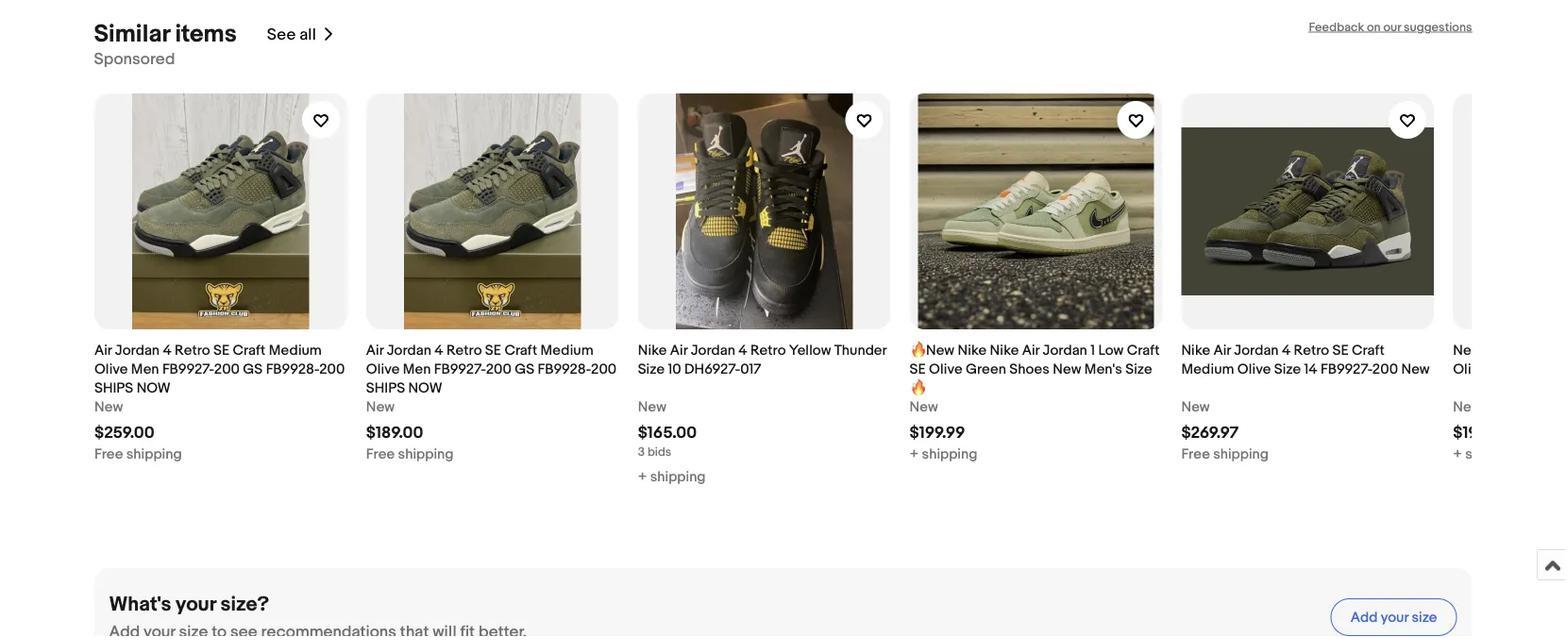 Task type: vqa. For each thing, say whether or not it's contained in the screenshot.
"Size" inside the 🔥 New Nike Nike Air Jordan 1 Low Craft SE Olive Green Shoes New Men's Size 🔥 New $199.99 + shipping
yes



Task type: locate. For each thing, give the bounding box(es) containing it.
1 horizontal spatial new text field
[[1181, 398, 1210, 416]]

free shipping text field down $269.97 "text field"
[[1181, 445, 1269, 464]]

size left the 14
[[1274, 361, 1301, 378]]

new text field up $269.97 at right bottom
[[1181, 398, 1210, 416]]

$199.99 text field
[[909, 424, 965, 443], [1453, 424, 1509, 443]]

new $269.97 free shipping
[[1181, 399, 1269, 463]]

1 horizontal spatial medium
[[540, 342, 593, 359]]

2 4 from the left
[[434, 342, 443, 359]]

air left jord
[[1517, 342, 1534, 359]]

2 jordan from the left
[[386, 342, 431, 359]]

craft
[[232, 342, 265, 359], [504, 342, 537, 359], [1127, 342, 1160, 359], [1352, 342, 1385, 359]]

men up $259.00 on the left of page
[[131, 361, 159, 378]]

1 new text field from the left
[[909, 398, 938, 416]]

3 retro from the left
[[750, 342, 786, 359]]

free
[[94, 446, 123, 463], [366, 446, 395, 463], [1181, 446, 1210, 463]]

now up $259.00 on the left of page
[[136, 380, 170, 397]]

$199.99
[[909, 424, 965, 443], [1453, 424, 1509, 443]]

your for size
[[1381, 609, 1409, 626]]

1 4 from the left
[[162, 342, 171, 359]]

new text field down new nike air jord
[[1453, 398, 1482, 416]]

1 men from the left
[[131, 361, 159, 378]]

2 🔥 from the top
[[909, 380, 923, 397]]

fb9927- inside air jordan 4 retro se craft medium olive men fb9927-200 gs fb9928-200 ships now new $189.00 free shipping
[[434, 361, 486, 378]]

$165.00
[[638, 424, 697, 443]]

sponsored
[[94, 49, 175, 69]]

your for size?
[[176, 592, 216, 617]]

3 size from the left
[[1274, 361, 1301, 378]]

4 4 from the left
[[1282, 342, 1291, 359]]

1 free shipping text field from the left
[[366, 445, 453, 464]]

see
[[267, 25, 296, 44]]

air inside 🔥 new nike nike air jordan 1 low craft se olive green shoes new men's size 🔥 new $199.99 + shipping
[[1022, 342, 1039, 359]]

1 nike from the left
[[638, 342, 667, 359]]

similar
[[94, 20, 170, 49]]

3 air from the left
[[670, 342, 687, 359]]

2 ships from the left
[[366, 380, 405, 397]]

air
[[94, 342, 111, 359], [366, 342, 383, 359], [670, 342, 687, 359], [1022, 342, 1039, 359], [1213, 342, 1231, 359], [1517, 342, 1534, 359]]

4 inside nike air jordan 4 retro yellow thunder size 10 dh6927-017
[[738, 342, 747, 359]]

200 inside nike air jordan 4 retro se craft medium olive size 14 fb9927-200 new
[[1372, 361, 1398, 378]]

medium inside nike air jordan 4 retro se craft medium olive size 14 fb9927-200 new
[[1181, 361, 1234, 378]]

5 nike from the left
[[1485, 342, 1514, 359]]

air up shoes on the bottom of the page
[[1022, 342, 1039, 359]]

new text field for $189.00
[[366, 398, 394, 416]]

free shipping text field for $269.97
[[1181, 445, 1269, 464]]

2 size from the left
[[1125, 361, 1152, 378]]

3 4 from the left
[[738, 342, 747, 359]]

size
[[638, 361, 664, 378], [1125, 361, 1152, 378], [1274, 361, 1301, 378]]

4 200 from the left
[[591, 361, 616, 378]]

0 horizontal spatial gs
[[243, 361, 262, 378]]

1 size from the left
[[638, 361, 664, 378]]

2 air from the left
[[366, 342, 383, 359]]

2 horizontal spatial size
[[1274, 361, 1301, 378]]

new inside "new $165.00 3 bids + shipping"
[[638, 399, 666, 416]]

1 horizontal spatial free
[[366, 446, 395, 463]]

1 horizontal spatial size
[[1125, 361, 1152, 378]]

new inside new nike air jord
[[1453, 342, 1482, 359]]

$199.99 up + shipping text box
[[909, 424, 965, 443]]

0 horizontal spatial your
[[176, 592, 216, 617]]

4 air from the left
[[1022, 342, 1039, 359]]

New text field
[[94, 398, 123, 416], [366, 398, 394, 416], [638, 398, 666, 416], [1453, 398, 1482, 416]]

0 horizontal spatial +
[[638, 468, 647, 485]]

4 craft from the left
[[1352, 342, 1385, 359]]

3 200 from the left
[[486, 361, 511, 378]]

1 new text field from the left
[[94, 398, 123, 416]]

medium
[[268, 342, 321, 359], [540, 342, 593, 359], [1181, 361, 1234, 378]]

+ shipping text field
[[1453, 445, 1521, 464], [638, 467, 706, 486]]

200
[[214, 361, 239, 378], [319, 361, 345, 378], [486, 361, 511, 378], [591, 361, 616, 378], [1372, 361, 1398, 378]]

4 olive from the left
[[1237, 361, 1271, 378]]

2 $199.99 from the left
[[1453, 424, 1509, 443]]

ships up $259.00 on the left of page
[[94, 380, 133, 397]]

🔥 right thunder
[[909, 342, 923, 359]]

2 new text field from the left
[[366, 398, 394, 416]]

$199.99 text field down new nike air jord
[[1453, 424, 1509, 443]]

add your size button
[[1331, 599, 1458, 637]]

0 horizontal spatial medium
[[268, 342, 321, 359]]

1 $199.99 from the left
[[909, 424, 965, 443]]

2 $199.99 text field from the left
[[1453, 424, 1509, 443]]

2 horizontal spatial medium
[[1181, 361, 1234, 378]]

0 horizontal spatial fb9928-
[[266, 361, 319, 378]]

0 horizontal spatial + shipping text field
[[638, 467, 706, 486]]

$165.00 text field
[[638, 424, 697, 443]]

0 vertical spatial + shipping text field
[[1453, 445, 1521, 464]]

air up $259.00 text field
[[94, 342, 111, 359]]

olive left the 14
[[1237, 361, 1271, 378]]

your left the size?
[[176, 592, 216, 617]]

2 free shipping text field from the left
[[1181, 445, 1269, 464]]

fb9927- for $189.00
[[434, 361, 486, 378]]

2 gs from the left
[[514, 361, 534, 378]]

3 bids text field
[[638, 445, 671, 459]]

2 retro from the left
[[446, 342, 482, 359]]

your left size
[[1381, 609, 1409, 626]]

free down the $189.00
[[366, 446, 395, 463]]

shipping inside air jordan 4 retro se craft medium olive men fb9927-200 gs fb9928-200 ships now new $189.00 free shipping
[[398, 446, 453, 463]]

men inside air jordan 4 retro se craft medium olive men fb9927-200 gs fb9928-200 ships now new $189.00 free shipping
[[402, 361, 431, 378]]

add
[[1351, 609, 1378, 626]]

2 now from the left
[[408, 380, 442, 397]]

new text field up the $189.00
[[366, 398, 394, 416]]

0 vertical spatial 🔥
[[909, 342, 923, 359]]

$199.99 inside new $199.99 + shipping
[[1453, 424, 1509, 443]]

1 $199.99 text field from the left
[[909, 424, 965, 443]]

1
[[1090, 342, 1095, 359]]

1 jordan from the left
[[115, 342, 159, 359]]

1 vertical spatial 🔥
[[909, 380, 923, 397]]

jordan up the dh6927-
[[690, 342, 735, 359]]

2 free from the left
[[366, 446, 395, 463]]

now inside air jordan 4 retro se craft medium olive men fb9927-200 gs fb9928-200 ships now new $189.00 free shipping
[[408, 380, 442, 397]]

size left 10
[[638, 361, 664, 378]]

size right men's
[[1125, 361, 1152, 378]]

jordan up the $189.00
[[386, 342, 431, 359]]

4 inside the air jordan 4 retro se craft medium olive men fb9927-200 gs fb9928-200 ships now new $259.00 free shipping
[[162, 342, 171, 359]]

air inside the air jordan 4 retro se craft medium olive men fb9927-200 gs fb9928-200 ships now new $259.00 free shipping
[[94, 342, 111, 359]]

se inside nike air jordan 4 retro se craft medium olive size 14 fb9927-200 new
[[1332, 342, 1349, 359]]

ships inside air jordan 4 retro se craft medium olive men fb9927-200 gs fb9928-200 ships now new $189.00 free shipping
[[366, 380, 405, 397]]

5 air from the left
[[1213, 342, 1231, 359]]

1 horizontal spatial $199.99 text field
[[1453, 424, 1509, 443]]

air up 10
[[670, 342, 687, 359]]

1 olive from the left
[[94, 361, 127, 378]]

1 ships from the left
[[94, 380, 133, 397]]

fb9928- for $259.00
[[266, 361, 319, 378]]

2 fb9928- from the left
[[537, 361, 591, 378]]

jordan up new $269.97 free shipping
[[1234, 342, 1279, 359]]

1 vertical spatial + shipping text field
[[638, 467, 706, 486]]

fb9928- for $189.00
[[537, 361, 591, 378]]

now up the $189.00
[[408, 380, 442, 397]]

new text field for $259.00
[[94, 398, 123, 416]]

+ inside 🔥 new nike nike air jordan 1 low craft se olive green shoes new men's size 🔥 new $199.99 + shipping
[[909, 446, 919, 463]]

0 horizontal spatial new text field
[[909, 398, 938, 416]]

1 retro from the left
[[174, 342, 210, 359]]

free shipping text field down the $189.00
[[366, 445, 453, 464]]

$259.00
[[94, 424, 154, 443]]

air up the $189.00
[[366, 342, 383, 359]]

your
[[176, 592, 216, 617], [1381, 609, 1409, 626]]

free inside air jordan 4 retro se craft medium olive men fb9927-200 gs fb9928-200 ships now new $189.00 free shipping
[[366, 446, 395, 463]]

free down $269.97 at right bottom
[[1181, 446, 1210, 463]]

fb9927-
[[162, 361, 214, 378], [434, 361, 486, 378], [1321, 361, 1372, 378]]

1 horizontal spatial men
[[402, 361, 431, 378]]

ships
[[94, 380, 133, 397], [366, 380, 405, 397]]

medium inside the air jordan 4 retro se craft medium olive men fb9927-200 gs fb9928-200 ships now new $259.00 free shipping
[[268, 342, 321, 359]]

🔥
[[909, 342, 923, 359], [909, 380, 923, 397]]

1 free from the left
[[94, 446, 123, 463]]

1 horizontal spatial + shipping text field
[[1453, 445, 1521, 464]]

shipping inside 🔥 new nike nike air jordan 1 low craft se olive green shoes new men's size 🔥 new $199.99 + shipping
[[922, 446, 977, 463]]

now for $189.00
[[408, 380, 442, 397]]

3 olive from the left
[[929, 361, 962, 378]]

men
[[131, 361, 159, 378], [402, 361, 431, 378]]

new text field up $259.00 on the left of page
[[94, 398, 123, 416]]

retro inside the air jordan 4 retro se craft medium olive men fb9927-200 gs fb9928-200 ships now new $259.00 free shipping
[[174, 342, 210, 359]]

new text field for $165.00
[[638, 398, 666, 416]]

0 horizontal spatial ships
[[94, 380, 133, 397]]

green
[[965, 361, 1006, 378]]

now
[[136, 380, 170, 397], [408, 380, 442, 397]]

men inside the air jordan 4 retro se craft medium olive men fb9927-200 gs fb9928-200 ships now new $259.00 free shipping
[[131, 361, 159, 378]]

5 jordan from the left
[[1234, 342, 1279, 359]]

gs inside air jordan 4 retro se craft medium olive men fb9927-200 gs fb9928-200 ships now new $189.00 free shipping
[[514, 361, 534, 378]]

all
[[299, 25, 316, 44]]

1 gs from the left
[[243, 361, 262, 378]]

jord
[[1538, 342, 1567, 359]]

1 horizontal spatial fb9927-
[[434, 361, 486, 378]]

gs inside the air jordan 4 retro se craft medium olive men fb9927-200 gs fb9928-200 ships now new $259.00 free shipping
[[243, 361, 262, 378]]

size
[[1412, 609, 1438, 626]]

0 horizontal spatial $199.99 text field
[[909, 424, 965, 443]]

olive
[[94, 361, 127, 378], [366, 361, 399, 378], [929, 361, 962, 378], [1237, 361, 1271, 378]]

olive up $259.00 on the left of page
[[94, 361, 127, 378]]

4 jordan from the left
[[1043, 342, 1087, 359]]

fb9928- inside air jordan 4 retro se craft medium olive men fb9927-200 gs fb9928-200 ships now new $189.00 free shipping
[[537, 361, 591, 378]]

$199.99 down new nike air jord
[[1453, 424, 1509, 443]]

0 horizontal spatial size
[[638, 361, 664, 378]]

nike
[[638, 342, 667, 359], [958, 342, 987, 359], [990, 342, 1019, 359], [1181, 342, 1210, 359], [1485, 342, 1514, 359]]

new text field up + shipping text box
[[909, 398, 938, 416]]

1 horizontal spatial fb9928-
[[537, 361, 591, 378]]

1 horizontal spatial free shipping text field
[[1181, 445, 1269, 464]]

4 retro from the left
[[1294, 342, 1329, 359]]

New text field
[[909, 398, 938, 416], [1181, 398, 1210, 416]]

new
[[926, 342, 954, 359], [1453, 342, 1482, 359], [1053, 361, 1081, 378], [1401, 361, 1430, 378], [94, 399, 123, 416], [366, 399, 394, 416], [638, 399, 666, 416], [909, 399, 938, 416], [1181, 399, 1210, 416], [1453, 399, 1482, 416]]

4 new text field from the left
[[1453, 398, 1482, 416]]

1 200 from the left
[[214, 361, 239, 378]]

3
[[638, 445, 645, 459]]

ships up the $189.00
[[366, 380, 405, 397]]

2 horizontal spatial +
[[1453, 446, 1462, 463]]

now inside the air jordan 4 retro se craft medium olive men fb9927-200 gs fb9928-200 ships now new $259.00 free shipping
[[136, 380, 170, 397]]

shipping inside the air jordan 4 retro se craft medium olive men fb9927-200 gs fb9928-200 ships now new $259.00 free shipping
[[126, 446, 181, 463]]

+ shipping text field
[[909, 445, 977, 464]]

3 craft from the left
[[1127, 342, 1160, 359]]

Free shipping text field
[[366, 445, 453, 464], [1181, 445, 1269, 464]]

0 horizontal spatial men
[[131, 361, 159, 378]]

air up new $269.97 free shipping
[[1213, 342, 1231, 359]]

$199.99 text field up + shipping text box
[[909, 424, 965, 443]]

1 horizontal spatial now
[[408, 380, 442, 397]]

jordan up $259.00 text field
[[115, 342, 159, 359]]

$269.97 text field
[[1181, 424, 1239, 443]]

fb9927- inside the air jordan 4 retro se craft medium olive men fb9927-200 gs fb9928-200 ships now new $259.00 free shipping
[[162, 361, 214, 378]]

fb9928- inside the air jordan 4 retro se craft medium olive men fb9927-200 gs fb9928-200 ships now new $259.00 free shipping
[[266, 361, 319, 378]]

1 now from the left
[[136, 380, 170, 397]]

None text field
[[109, 623, 527, 637]]

nike inside new nike air jord
[[1485, 342, 1514, 359]]

on
[[1367, 20, 1381, 34]]

1 fb9928- from the left
[[266, 361, 319, 378]]

gs
[[243, 361, 262, 378], [514, 361, 534, 378]]

retro
[[174, 342, 210, 359], [446, 342, 482, 359], [750, 342, 786, 359], [1294, 342, 1329, 359]]

0 horizontal spatial fb9927-
[[162, 361, 214, 378]]

1 horizontal spatial +
[[909, 446, 919, 463]]

2 olive from the left
[[366, 361, 399, 378]]

air inside nike air jordan 4 retro yellow thunder size 10 dh6927-017
[[670, 342, 687, 359]]

3 fb9927- from the left
[[1321, 361, 1372, 378]]

medium for $259.00
[[268, 342, 321, 359]]

fb9928-
[[266, 361, 319, 378], [537, 361, 591, 378]]

5 200 from the left
[[1372, 361, 1398, 378]]

+ shipping text field for $165.00
[[638, 467, 706, 486]]

Free shipping text field
[[94, 445, 181, 464]]

free inside the air jordan 4 retro se craft medium olive men fb9927-200 gs fb9928-200 ships now new $259.00 free shipping
[[94, 446, 123, 463]]

+
[[909, 446, 919, 463], [1453, 446, 1462, 463], [638, 468, 647, 485]]

1 fb9927- from the left
[[162, 361, 214, 378]]

0 horizontal spatial now
[[136, 380, 170, 397]]

dh6927-
[[684, 361, 740, 378]]

olive left green
[[929, 361, 962, 378]]

olive up the $189.00
[[366, 361, 399, 378]]

size inside nike air jordan 4 retro se craft medium olive size 14 fb9927-200 new
[[1274, 361, 1301, 378]]

1 horizontal spatial gs
[[514, 361, 534, 378]]

se
[[213, 342, 229, 359], [485, 342, 501, 359], [1332, 342, 1349, 359], [909, 361, 926, 378]]

craft inside air jordan 4 retro se craft medium olive men fb9927-200 gs fb9928-200 ships now new $189.00 free shipping
[[504, 342, 537, 359]]

2 horizontal spatial free
[[1181, 446, 1210, 463]]

0 horizontal spatial free shipping text field
[[366, 445, 453, 464]]

1 horizontal spatial $199.99
[[1453, 424, 1509, 443]]

se inside air jordan 4 retro se craft medium olive men fb9927-200 gs fb9928-200 ships now new $189.00 free shipping
[[485, 342, 501, 359]]

$199.99 text field for new
[[909, 424, 965, 443]]

air jordan 4 retro se craft medium olive men fb9927-200 gs fb9928-200 ships now new $259.00 free shipping
[[94, 342, 345, 463]]

new inside new $199.99 + shipping
[[1453, 399, 1482, 416]]

medium inside air jordan 4 retro se craft medium olive men fb9927-200 gs fb9928-200 ships now new $189.00 free shipping
[[540, 342, 593, 359]]

jordan left 1
[[1043, 342, 1087, 359]]

2 200 from the left
[[319, 361, 345, 378]]

3 free from the left
[[1181, 446, 1210, 463]]

yellow
[[789, 342, 831, 359]]

1 horizontal spatial your
[[1381, 609, 1409, 626]]

2 new text field from the left
[[1181, 398, 1210, 416]]

4
[[162, 342, 171, 359], [434, 342, 443, 359], [738, 342, 747, 359], [1282, 342, 1291, 359]]

air jordan 4 retro se craft medium olive men fb9927-200 gs fb9928-200 ships now new $189.00 free shipping
[[366, 342, 616, 463]]

similar items
[[94, 20, 237, 49]]

new text field up $165.00 text box
[[638, 398, 666, 416]]

men up the $189.00
[[402, 361, 431, 378]]

jordan inside nike air jordan 4 retro se craft medium olive size 14 fb9927-200 new
[[1234, 342, 1279, 359]]

fb9927- for $259.00
[[162, 361, 214, 378]]

shipping inside new $199.99 + shipping
[[1465, 446, 1521, 463]]

2 men from the left
[[402, 361, 431, 378]]

4 nike from the left
[[1181, 342, 1210, 359]]

2 fb9927- from the left
[[434, 361, 486, 378]]

ships inside the air jordan 4 retro se craft medium olive men fb9927-200 gs fb9928-200 ships now new $259.00 free shipping
[[94, 380, 133, 397]]

free down $259.00 on the left of page
[[94, 446, 123, 463]]

0 horizontal spatial free
[[94, 446, 123, 463]]

2 craft from the left
[[504, 342, 537, 359]]

air inside air jordan 4 retro se craft medium olive men fb9927-200 gs fb9928-200 ships now new $189.00 free shipping
[[366, 342, 383, 359]]

1 air from the left
[[94, 342, 111, 359]]

new $165.00 3 bids + shipping
[[638, 399, 706, 485]]

1 craft from the left
[[232, 342, 265, 359]]

jordan
[[115, 342, 159, 359], [386, 342, 431, 359], [690, 342, 735, 359], [1043, 342, 1087, 359], [1234, 342, 1279, 359]]

🔥 up + shipping text box
[[909, 380, 923, 397]]

2 horizontal spatial fb9927-
[[1321, 361, 1372, 378]]

0 horizontal spatial $199.99
[[909, 424, 965, 443]]

your inside button
[[1381, 609, 1409, 626]]

6 air from the left
[[1517, 342, 1534, 359]]

shipping
[[126, 446, 181, 463], [398, 446, 453, 463], [922, 446, 977, 463], [1213, 446, 1269, 463], [1465, 446, 1521, 463], [650, 468, 706, 485]]

3 jordan from the left
[[690, 342, 735, 359]]

4 inside nike air jordan 4 retro se craft medium olive size 14 fb9927-200 new
[[1282, 342, 1291, 359]]

3 new text field from the left
[[638, 398, 666, 416]]

1 horizontal spatial ships
[[366, 380, 405, 397]]



Task type: describe. For each thing, give the bounding box(es) containing it.
craft inside 🔥 new nike nike air jordan 1 low craft se olive green shoes new men's size 🔥 new $199.99 + shipping
[[1127, 342, 1160, 359]]

new inside new $269.97 free shipping
[[1181, 399, 1210, 416]]

nike inside nike air jordan 4 retro yellow thunder size 10 dh6927-017
[[638, 342, 667, 359]]

air inside nike air jordan 4 retro se craft medium olive size 14 fb9927-200 new
[[1213, 342, 1231, 359]]

feedback
[[1309, 20, 1365, 34]]

new nike air jord
[[1453, 342, 1567, 378]]

017
[[740, 361, 761, 378]]

fb9927- inside nike air jordan 4 retro se craft medium olive size 14 fb9927-200 new
[[1321, 361, 1372, 378]]

$189.00
[[366, 424, 423, 443]]

free for $259.00
[[94, 446, 123, 463]]

1 🔥 from the top
[[909, 342, 923, 359]]

bids
[[647, 445, 671, 459]]

low
[[1098, 342, 1124, 359]]

size inside nike air jordan 4 retro yellow thunder size 10 dh6927-017
[[638, 361, 664, 378]]

nike air jordan 4 retro yellow thunder size 10 dh6927-017
[[638, 342, 886, 378]]

+ inside new $199.99 + shipping
[[1453, 446, 1462, 463]]

$199.99 inside 🔥 new nike nike air jordan 1 low craft se olive green shoes new men's size 🔥 new $199.99 + shipping
[[909, 424, 965, 443]]

men for $189.00
[[402, 361, 431, 378]]

what's
[[109, 592, 171, 617]]

nike air jordan 4 retro se craft medium olive size 14 fb9927-200 new
[[1181, 342, 1430, 378]]

shoes
[[1009, 361, 1050, 378]]

olive inside air jordan 4 retro se craft medium olive men fb9927-200 gs fb9928-200 ships now new $189.00 free shipping
[[366, 361, 399, 378]]

now for $259.00
[[136, 380, 170, 397]]

free inside new $269.97 free shipping
[[1181, 446, 1210, 463]]

retro inside nike air jordan 4 retro se craft medium olive size 14 fb9927-200 new
[[1294, 342, 1329, 359]]

free shipping text field for $189.00
[[366, 445, 453, 464]]

our
[[1384, 20, 1402, 34]]

free for $189.00
[[366, 446, 395, 463]]

new text field for $199.99
[[909, 398, 938, 416]]

shipping inside "new $165.00 3 bids + shipping"
[[650, 468, 706, 485]]

gs for $189.00
[[514, 361, 534, 378]]

add your size
[[1351, 609, 1438, 626]]

craft inside nike air jordan 4 retro se craft medium olive size 14 fb9927-200 new
[[1352, 342, 1385, 359]]

jordan inside 🔥 new nike nike air jordan 1 low craft se olive green shoes new men's size 🔥 new $199.99 + shipping
[[1043, 342, 1087, 359]]

nike inside nike air jordan 4 retro se craft medium olive size 14 fb9927-200 new
[[1181, 342, 1210, 359]]

ships for $259.00
[[94, 380, 133, 397]]

$259.00 text field
[[94, 424, 154, 443]]

+ shipping text field for $199.99
[[1453, 445, 1521, 464]]

olive inside the air jordan 4 retro se craft medium olive men fb9927-200 gs fb9928-200 ships now new $259.00 free shipping
[[94, 361, 127, 378]]

2 nike from the left
[[958, 342, 987, 359]]

4 inside air jordan 4 retro se craft medium olive men fb9927-200 gs fb9928-200 ships now new $189.00 free shipping
[[434, 342, 443, 359]]

$269.97
[[1181, 424, 1239, 443]]

men for $259.00
[[131, 361, 159, 378]]

olive inside 🔥 new nike nike air jordan 1 low craft se olive green shoes new men's size 🔥 new $199.99 + shipping
[[929, 361, 962, 378]]

Sponsored text field
[[94, 49, 175, 69]]

14
[[1304, 361, 1317, 378]]

jordan inside air jordan 4 retro se craft medium olive men fb9927-200 gs fb9928-200 ships now new $189.00 free shipping
[[386, 342, 431, 359]]

🔥 new nike nike air jordan 1 low craft se olive green shoes new men's size 🔥 new $199.99 + shipping
[[909, 342, 1160, 463]]

retro inside air jordan 4 retro se craft medium olive men fb9927-200 gs fb9928-200 ships now new $189.00 free shipping
[[446, 342, 482, 359]]

feedback on our suggestions link
[[1309, 20, 1473, 34]]

jordan inside nike air jordan 4 retro yellow thunder size 10 dh6927-017
[[690, 342, 735, 359]]

see all link
[[267, 20, 335, 49]]

medium for $189.00
[[540, 342, 593, 359]]

new inside air jordan 4 retro se craft medium olive men fb9927-200 gs fb9928-200 ships now new $189.00 free shipping
[[366, 399, 394, 416]]

+ inside "new $165.00 3 bids + shipping"
[[638, 468, 647, 485]]

craft inside the air jordan 4 retro se craft medium olive men fb9927-200 gs fb9928-200 ships now new $259.00 free shipping
[[232, 342, 265, 359]]

new text field for $269.97
[[1181, 398, 1210, 416]]

retro inside nike air jordan 4 retro yellow thunder size 10 dh6927-017
[[750, 342, 786, 359]]

items
[[175, 20, 237, 49]]

size?
[[221, 592, 269, 617]]

feedback on our suggestions
[[1309, 20, 1473, 34]]

3 nike from the left
[[990, 342, 1019, 359]]

olive inside nike air jordan 4 retro se craft medium olive size 14 fb9927-200 new
[[1237, 361, 1271, 378]]

air inside new nike air jord
[[1517, 342, 1534, 359]]

see all
[[267, 25, 316, 44]]

suggestions
[[1404, 20, 1473, 34]]

new inside the air jordan 4 retro se craft medium olive men fb9927-200 gs fb9928-200 ships now new $259.00 free shipping
[[94, 399, 123, 416]]

gs for $259.00
[[243, 361, 262, 378]]

thunder
[[834, 342, 886, 359]]

men's
[[1084, 361, 1122, 378]]

shipping inside new $269.97 free shipping
[[1213, 446, 1269, 463]]

new inside nike air jordan 4 retro se craft medium olive size 14 fb9927-200 new
[[1401, 361, 1430, 378]]

new text field for $199.99
[[1453, 398, 1482, 416]]

se inside the air jordan 4 retro se craft medium olive men fb9927-200 gs fb9928-200 ships now new $259.00 free shipping
[[213, 342, 229, 359]]

$189.00 text field
[[366, 424, 423, 443]]

ships for $189.00
[[366, 380, 405, 397]]

new $199.99 + shipping
[[1453, 399, 1521, 463]]

$199.99 text field for $199.99
[[1453, 424, 1509, 443]]

See all text field
[[267, 25, 316, 44]]

what's your size?
[[109, 592, 269, 617]]

size inside 🔥 new nike nike air jordan 1 low craft se olive green shoes new men's size 🔥 new $199.99 + shipping
[[1125, 361, 1152, 378]]

10
[[668, 361, 681, 378]]

jordan inside the air jordan 4 retro se craft medium olive men fb9927-200 gs fb9928-200 ships now new $259.00 free shipping
[[115, 342, 159, 359]]

se inside 🔥 new nike nike air jordan 1 low craft se olive green shoes new men's size 🔥 new $199.99 + shipping
[[909, 361, 926, 378]]



